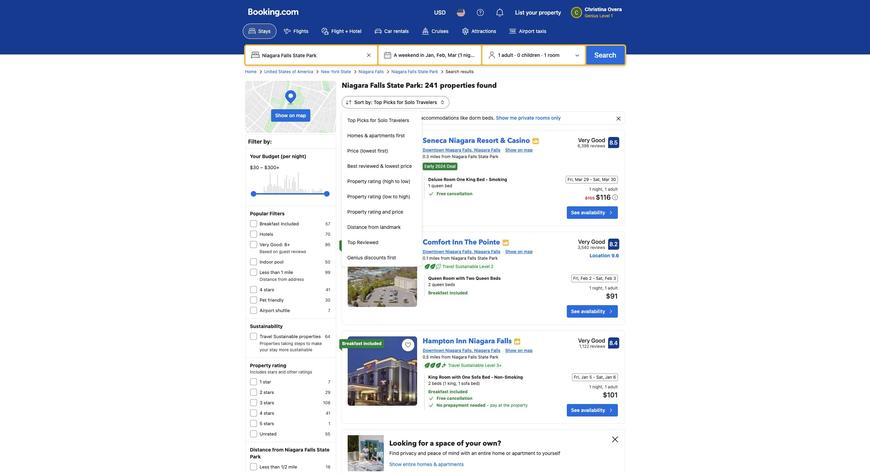 Task type: locate. For each thing, give the bounding box(es) containing it.
reviews for 8.2
[[590, 245, 605, 251]]

1 vertical spatial smoking
[[505, 375, 523, 380]]

, inside 1 night , 1 adult $91
[[602, 286, 604, 291]]

to for steps
[[306, 341, 310, 347]]

1 downtown niagara falls, niagara falls from the top
[[423, 148, 501, 153]]

apartments inside homes & apartments first button
[[369, 133, 395, 139]]

2 7 from the top
[[328, 380, 330, 385]]

very inside the very good 1,122 reviews
[[578, 338, 590, 344]]

2 vertical spatial ,
[[602, 385, 604, 390]]

stars
[[264, 287, 274, 293], [268, 370, 277, 375], [264, 390, 274, 396], [264, 401, 274, 406], [264, 411, 274, 417], [264, 421, 274, 427]]

2 vertical spatial for
[[419, 439, 428, 449]]

29 up $155
[[584, 177, 589, 182]]

0 vertical spatial night)
[[463, 52, 477, 58]]

2 downtown from the top
[[423, 249, 444, 255]]

0 vertical spatial of
[[292, 69, 296, 74]]

new york state link
[[321, 69, 351, 75]]

see availability down 1 night , 1 adult $91
[[571, 309, 605, 315]]

room for queen
[[443, 276, 455, 281]]

resort
[[477, 136, 499, 146]]

99
[[325, 270, 330, 275]]

feb up 1 night , 1 adult $91
[[605, 276, 612, 281]]

good inside very good 6,398 reviews
[[591, 137, 605, 143]]

night inside 1 night , 1 adult $91
[[592, 286, 602, 291]]

your right list
[[526, 9, 538, 16]]

0.1
[[423, 256, 428, 261]]

apartments
[[369, 133, 395, 139], [438, 462, 464, 468]]

very good element for hampton inn niagara falls
[[578, 337, 605, 345]]

3 downtown from the top
[[423, 348, 444, 354]]

1 good from the top
[[591, 137, 605, 143]]

0 horizontal spatial this property is part of our preferred partner program. it's committed to providing excellent service and good value. it'll pay us a higher commission if you make a booking. image
[[502, 240, 509, 247]]

state up travel sustainable level 3+
[[478, 355, 489, 360]]

find
[[389, 451, 399, 457]]

your account menu christina overa genius level 1 element
[[571, 3, 625, 19]]

1 vertical spatial breakfast included
[[342, 341, 382, 347]]

& left lowest
[[380, 163, 384, 169]]

this property is part of our preferred partner program. it's committed to providing excellent service and good value. it'll pay us a higher commission if you make a booking. image
[[532, 138, 539, 145], [532, 138, 539, 145], [502, 240, 509, 247], [514, 339, 521, 346]]

,
[[602, 187, 604, 192], [602, 286, 604, 291], [602, 385, 604, 390]]

night for hampton inn niagara falls
[[592, 385, 602, 390]]

than for 1
[[271, 270, 280, 275]]

miles right 0.5
[[430, 355, 440, 360]]

miles for hampton
[[430, 355, 440, 360]]

falls, for the
[[462, 249, 473, 255]]

level
[[600, 13, 610, 18], [480, 264, 490, 270], [485, 363, 495, 369]]

inn up 0.5 miles from niagara falls state park
[[456, 337, 467, 346]]

1 vertical spatial queen
[[432, 282, 444, 288]]

results up search results updated. niagara falls state park: 241 properties found. element
[[461, 69, 474, 74]]

level up queen room with two queen beds link
[[480, 264, 490, 270]]

price
[[401, 163, 412, 169], [392, 209, 403, 215]]

show on map
[[275, 113, 306, 118], [505, 148, 533, 153], [505, 249, 533, 255], [505, 348, 533, 354]]

airport down "pet"
[[260, 308, 274, 314]]

downtown niagara falls, niagara falls up 0.3 miles from niagara falls state park
[[423, 148, 501, 153]]

very for 8.5
[[578, 137, 590, 143]]

1 vertical spatial less
[[260, 465, 269, 470]]

$116
[[596, 194, 611, 202]]

0 vertical spatial availability
[[581, 210, 605, 216]]

king down 0.3 miles from niagara falls state park
[[466, 177, 476, 182]]

(lowest
[[360, 148, 376, 154]]

sat, for hampton inn niagara falls
[[596, 375, 604, 380]]

with inside looking for a space of your own? find privacy and peace of mind with an entire home or apartment to yourself
[[461, 451, 470, 457]]

0 vertical spatial with
[[456, 276, 465, 281]]

solo inside button
[[378, 117, 388, 123]]

properties down search results
[[440, 81, 475, 90]]

good:
[[270, 242, 283, 248]]

4 stars down '3 stars'
[[260, 411, 274, 417]]

1 vertical spatial very good element
[[578, 238, 605, 246]]

miles right "0.1"
[[429, 256, 440, 261]]

0 vertical spatial top
[[374, 99, 382, 105]]

for inside "top picks for solo travelers" button
[[370, 117, 376, 123]]

night down fri, feb 2 - sat, feb 3
[[592, 286, 602, 291]]

good inside the very good 1,122 reviews
[[591, 338, 605, 344]]

apartments down mind
[[438, 462, 464, 468]]

your down properties
[[260, 348, 268, 353]]

to left make at the left of the page
[[306, 341, 310, 347]]

beds inside 'queen room with two queen beds 2 queen beds breakfast included'
[[445, 282, 455, 288]]

0 horizontal spatial for
[[370, 117, 376, 123]]

night inside the 1 night , 1 adult $101
[[592, 385, 602, 390]]

, up $116
[[602, 187, 604, 192]]

property right the
[[511, 403, 528, 408]]

own?
[[483, 439, 501, 449]]

map
[[296, 113, 306, 118], [524, 148, 533, 153], [524, 249, 533, 255], [524, 348, 533, 354]]

beds
[[490, 276, 501, 281]]

price inside property rating and price button
[[392, 209, 403, 215]]

3 see from the top
[[571, 408, 580, 414]]

0 vertical spatial your
[[526, 9, 538, 16]]

sustainable up king room with one sofa bed - non-smoking
[[461, 363, 484, 369]]

4 up "pet"
[[260, 287, 263, 293]]

solo left some
[[378, 117, 388, 123]]

less down indoor
[[260, 270, 269, 275]]

rating for and
[[368, 209, 381, 215]]

scored 8.4 element
[[608, 338, 619, 349]]

queen right two on the right of page
[[476, 276, 489, 281]]

see availability link down the 1 night , 1 adult $101
[[567, 405, 618, 417]]

queen down the 0.1 miles from niagara falls state park
[[432, 282, 444, 288]]

very for 8.2
[[578, 239, 590, 245]]

address
[[288, 277, 304, 282]]

a weekend in jan, feb, mar (1 night)
[[394, 52, 477, 58]]

1 vertical spatial free
[[437, 396, 446, 402]]

property inside property rating and price button
[[347, 209, 367, 215]]

breakfast included
[[260, 221, 299, 227]]

this property is part of our preferred partner program. it's committed to providing excellent service and good value. it'll pay us a higher commission if you make a booking. image for comfort inn the pointe
[[502, 240, 509, 247]]

price inside best reviewed & lowest price button
[[401, 163, 412, 169]]

3 night from the top
[[592, 385, 602, 390]]

free cancellation down bed
[[437, 191, 473, 197]]

2 vertical spatial downtown
[[423, 348, 444, 354]]

rating inside property rating includes stars and other ratings
[[272, 363, 286, 369]]

3 , from the top
[[602, 385, 604, 390]]

space
[[436, 439, 455, 449]]

very good element left the 8.5
[[578, 136, 605, 145]]

0
[[517, 52, 520, 58]]

room for deluxe
[[444, 177, 456, 182]]

very good element left scored 8.4 element
[[578, 337, 605, 345]]

falls, down the
[[462, 249, 473, 255]]

rating up 'distance from landmark'
[[368, 209, 381, 215]]

breakfast inside 'queen room with two queen beds 2 queen beds breakfast included'
[[428, 291, 449, 296]]

results down sort
[[356, 115, 372, 121]]

results for your
[[356, 115, 372, 121]]

genius inside christina overa genius level 1
[[585, 13, 598, 18]]

1 see from the top
[[571, 210, 580, 216]]

distance inside 'distance from niagara falls state park'
[[250, 447, 271, 453]]

2 vertical spatial downtown niagara falls, niagara falls
[[423, 348, 501, 354]]

than left the '1/2'
[[271, 465, 280, 470]]

1 vertical spatial property
[[511, 403, 528, 408]]

0 vertical spatial and
[[382, 209, 391, 215]]

this property is part of our preferred partner program. it's committed to providing excellent service and good value. it'll pay us a higher commission if you make a booking. image for seneca niagara resort & casino
[[532, 138, 539, 145]]

search inside button
[[595, 51, 616, 59]]

0 vertical spatial breakfast included
[[342, 243, 382, 248]]

pool
[[274, 260, 284, 265]]

state down "resort" at right
[[478, 154, 489, 159]]

1 horizontal spatial by:
[[365, 99, 372, 105]]

0 vertical spatial bed
[[477, 177, 485, 182]]

1 horizontal spatial properties
[[440, 81, 475, 90]]

search results
[[446, 69, 474, 74]]

mile for less than 1 mile
[[284, 270, 293, 275]]

mar for sat,
[[602, 177, 610, 182]]

availability
[[581, 210, 605, 216], [581, 309, 605, 315], [581, 408, 605, 414]]

cruises
[[432, 28, 449, 34]]

results
[[461, 69, 474, 74], [356, 115, 372, 121]]

downtown niagara falls, niagara falls up 0.5 miles from niagara falls state park
[[423, 348, 501, 354]]

0 vertical spatial see availability link
[[567, 207, 618, 219]]

new york state
[[321, 69, 351, 74]]

night for comfort inn the pointe
[[592, 286, 602, 291]]

0 vertical spatial price
[[401, 163, 412, 169]]

your up $30 at the top
[[250, 154, 261, 159]]

travel down 0.5 miles from niagara falls state park
[[448, 363, 460, 369]]

0 vertical spatial free
[[437, 191, 446, 197]]

with left two on the right of page
[[456, 276, 465, 281]]

property inside property rating (high to low) button
[[347, 179, 367, 184]]

1 horizontal spatial search
[[595, 51, 616, 59]]

reviews
[[590, 143, 605, 149], [590, 245, 605, 251], [291, 249, 306, 255], [590, 344, 605, 349]]

reviews inside very good 3,540 reviews
[[590, 245, 605, 251]]

your for your results include some shared accommodations like dorm beds. show me private rooms only
[[345, 115, 355, 121]]

location 9.6
[[590, 253, 619, 259]]

1 vertical spatial your
[[250, 154, 261, 159]]

0 vertical spatial results
[[461, 69, 474, 74]]

rating down 'more'
[[272, 363, 286, 369]]

and
[[382, 209, 391, 215], [278, 370, 286, 375], [418, 451, 426, 457]]

level down christina
[[600, 13, 610, 18]]

travel
[[443, 264, 454, 270], [260, 334, 272, 340], [448, 363, 460, 369]]

2 see availability link from the top
[[567, 306, 618, 318]]

airport for airport shuttle
[[260, 308, 274, 314]]

2 good from the top
[[591, 239, 605, 245]]

1 vertical spatial 4 stars
[[260, 411, 274, 417]]

adult
[[502, 52, 513, 58], [608, 187, 618, 192], [608, 286, 618, 291], [608, 385, 618, 390]]

entire inside looking for a space of your own? find privacy and peace of mind with an entire home or apartment to yourself
[[478, 451, 491, 457]]

booking.com image
[[248, 8, 298, 17]]

–
[[260, 165, 263, 171], [487, 403, 489, 408]]

4 stars up "pet"
[[260, 287, 274, 293]]

park up the 3+
[[490, 355, 498, 360]]

0 vertical spatial 5
[[590, 375, 592, 380]]

seneca niagara resort & casino link
[[423, 133, 530, 146]]

0 vertical spatial than
[[271, 270, 280, 275]]

availability for comfort inn the pointe
[[581, 309, 605, 315]]

very inside very good 6,398 reviews
[[578, 137, 590, 143]]

2 cancellation from the top
[[447, 396, 473, 402]]

falls, for resort
[[462, 148, 473, 153]]

rating for (high
[[368, 179, 381, 184]]

picks up 'homes' at the top of the page
[[357, 117, 369, 123]]

homes
[[417, 462, 432, 468]]

inn left the
[[452, 238, 463, 247]]

good up location
[[591, 239, 605, 245]]

picks inside "top picks for solo travelers" button
[[357, 117, 369, 123]]

rooms
[[536, 115, 550, 121]]

2 free from the top
[[437, 396, 446, 402]]

park up 241
[[429, 69, 438, 74]]

distance
[[347, 224, 367, 230], [260, 277, 277, 282], [250, 447, 271, 453]]

less for less than 1/2 mile
[[260, 465, 269, 470]]

stars down '3 stars'
[[264, 411, 274, 417]]

no prepayment needed – pay at the property
[[437, 403, 528, 408]]

1 vertical spatial this property is part of our preferred partner program. it's committed to providing excellent service and good value. it'll pay us a higher commission if you make a booking. image
[[514, 339, 521, 346]]

cancellation up prepayment
[[447, 396, 473, 402]]

1 vertical spatial 29
[[325, 390, 330, 396]]

0 horizontal spatial solo
[[378, 117, 388, 123]]

0 vertical spatial falls,
[[462, 148, 473, 153]]

0 vertical spatial free cancellation
[[437, 191, 473, 197]]

first)
[[378, 148, 388, 154]]

0 horizontal spatial mar
[[448, 52, 457, 58]]

1 vertical spatial falls,
[[462, 249, 473, 255]]

1 vertical spatial see availability link
[[567, 306, 618, 318]]

your for to
[[260, 348, 268, 353]]

with left an at the bottom of the page
[[461, 451, 470, 457]]

3 see availability link from the top
[[567, 405, 618, 417]]

property rating (high to low) button
[[342, 174, 422, 189]]

1 horizontal spatial airport
[[519, 28, 535, 34]]

for up some
[[397, 99, 403, 105]]

1 vertical spatial picks
[[357, 117, 369, 123]]

sustainable up taking at the left of the page
[[274, 334, 298, 340]]

70
[[325, 232, 330, 237]]

show on map for seneca niagara resort & casino
[[505, 148, 533, 153]]

7 for airport shuttle
[[328, 308, 330, 314]]

stars up star
[[268, 370, 277, 375]]

your for space
[[466, 439, 481, 449]]

2 vertical spatial availability
[[581, 408, 605, 414]]

travel down the 0.1 miles from niagara falls state park
[[443, 264, 454, 270]]

travel up properties
[[260, 334, 272, 340]]

and down (low
[[382, 209, 391, 215]]

2 less from the top
[[260, 465, 269, 470]]

than for 1/2
[[271, 465, 280, 470]]

beds left king,
[[432, 381, 442, 387]]

Where are you going? field
[[259, 49, 365, 61]]

· right children at the top right of the page
[[541, 52, 543, 58]]

0 horizontal spatial search
[[446, 69, 459, 74]]

deal
[[447, 164, 456, 169]]

3 see availability from the top
[[571, 408, 605, 414]]

rating left (high
[[368, 179, 381, 184]]

and up homes
[[418, 451, 426, 457]]

less
[[260, 270, 269, 275], [260, 465, 269, 470]]

downtown down comfort
[[423, 249, 444, 255]]

property rating includes stars and other ratings
[[250, 363, 312, 375]]

1
[[611, 13, 613, 18], [498, 52, 500, 58], [544, 52, 547, 58], [428, 183, 430, 189], [589, 187, 591, 192], [605, 187, 607, 192], [281, 270, 283, 275], [589, 286, 591, 291], [605, 286, 607, 291], [260, 380, 262, 385], [458, 381, 460, 387], [589, 385, 591, 390], [605, 385, 607, 390], [328, 422, 330, 427]]

1 vertical spatial cancellation
[[447, 396, 473, 402]]

breakfast included for comfort inn the pointe
[[342, 243, 382, 248]]

state inside "niagara falls state park" link
[[418, 69, 428, 74]]

miles for seneca
[[430, 154, 440, 159]]

with for two
[[456, 276, 465, 281]]

1 vertical spatial bed
[[482, 375, 490, 380]]

property down best
[[347, 179, 367, 184]]

2 vertical spatial travel
[[448, 363, 460, 369]]

included
[[281, 221, 299, 227]]

cancellation
[[447, 191, 473, 197], [447, 396, 473, 402]]

to inside properties taking steps to make your stay more sustainable
[[306, 341, 310, 347]]

room up bed
[[444, 177, 456, 182]]

1 vertical spatial 41
[[326, 411, 330, 417]]

good for seneca niagara resort & casino
[[591, 137, 605, 143]]

genius down christina
[[585, 13, 598, 18]]

1/2
[[281, 465, 287, 470]]

search results updated. niagara falls state park: 241 properties found. element
[[342, 81, 625, 91]]

your inside looking for a space of your own? find privacy and peace of mind with an entire home or apartment to yourself
[[466, 439, 481, 449]]

pet
[[260, 298, 267, 303]]

show entire homes & apartments button
[[389, 462, 464, 469]]

1 see availability from the top
[[571, 210, 605, 216]]

1 cancellation from the top
[[447, 191, 473, 197]]

1 breakfast included from the top
[[342, 243, 382, 248]]

3 good from the top
[[591, 338, 605, 344]]

2 downtown niagara falls, niagara falls from the top
[[423, 249, 501, 255]]

park down "resort" at right
[[490, 154, 498, 159]]

airport for airport taxis
[[519, 28, 535, 34]]

1 7 from the top
[[328, 308, 330, 314]]

in
[[420, 52, 424, 58]]

results for search
[[461, 69, 474, 74]]

(1 up search results
[[458, 52, 462, 58]]

room inside 'queen room with two queen beds 2 queen beds breakfast included'
[[443, 276, 455, 281]]

top inside button
[[347, 240, 356, 246]]

genius down top reviewed
[[347, 255, 363, 261]]

state inside 'distance from niagara falls state park'
[[317, 447, 330, 453]]

2 free cancellation from the top
[[437, 396, 473, 402]]

3,540
[[578, 245, 589, 251]]

price (lowest first)
[[347, 148, 388, 154]]

- for fri, feb 2 - sat, feb 3
[[593, 276, 595, 281]]

rating for (low
[[368, 194, 381, 200]]

mile right the '1/2'
[[288, 465, 297, 470]]

2 see from the top
[[571, 309, 580, 315]]

less left the '1/2'
[[260, 465, 269, 470]]

airport shuttle
[[260, 308, 290, 314]]

2 availability from the top
[[581, 309, 605, 315]]

and inside property rating includes stars and other ratings
[[278, 370, 286, 375]]

than up distance from address
[[271, 270, 280, 275]]

park inside 'distance from niagara falls state park'
[[250, 454, 261, 460]]

your for your budget (per night)
[[250, 154, 261, 159]]

at
[[498, 403, 502, 408]]

no
[[437, 403, 442, 408]]

30
[[611, 177, 616, 182], [325, 298, 330, 303]]

very good element
[[578, 136, 605, 145], [578, 238, 605, 246], [578, 337, 605, 345]]

0 vertical spatial 7
[[328, 308, 330, 314]]

1 vertical spatial beds
[[432, 381, 442, 387]]

1 vertical spatial apartments
[[438, 462, 464, 468]]

by: for filter
[[263, 139, 272, 145]]

1 4 from the top
[[260, 287, 263, 293]]

1 horizontal spatial (1
[[458, 52, 462, 58]]

seneca niagara resort & casino
[[423, 136, 530, 146]]

fri, for hampton inn niagara falls
[[574, 375, 580, 380]]

adult inside 1 night , 1 adult $91
[[608, 286, 618, 291]]

1 vertical spatial downtown
[[423, 249, 444, 255]]

5 stars
[[260, 421, 274, 427]]

flight + hotel
[[331, 28, 362, 34]]

, inside the 1 night , 1 adult $101
[[602, 385, 604, 390]]

adult inside the 1 night , 1 adult $101
[[608, 385, 618, 390]]

& right 'homes' at the top of the page
[[364, 133, 368, 139]]

home
[[245, 69, 257, 74]]

beds
[[445, 282, 455, 288], [432, 381, 442, 387]]

- for fri, jan 5 - sat, jan 6
[[593, 375, 595, 380]]

1 vertical spatial 4
[[260, 411, 263, 417]]

steps
[[294, 341, 305, 347]]

travel for hampton
[[448, 363, 460, 369]]

2 horizontal spatial of
[[457, 439, 464, 449]]

0 vertical spatial (1
[[458, 52, 462, 58]]

jan
[[581, 375, 588, 380], [605, 375, 612, 380]]

2 breakfast included from the top
[[342, 341, 382, 347]]

price (lowest first) button
[[342, 143, 422, 159]]

0 horizontal spatial apartments
[[369, 133, 395, 139]]

taking
[[281, 341, 293, 347]]

of left mind
[[443, 451, 447, 457]]

1 vertical spatial travel
[[260, 334, 272, 340]]

property rating (low to high)
[[347, 194, 410, 200]]

very inside very good 3,540 reviews
[[578, 239, 590, 245]]

hampton inn niagara falls image
[[348, 337, 417, 406]]

top up include
[[374, 99, 382, 105]]

reviews right "1,122"
[[590, 344, 605, 349]]

this property is part of our preferred partner program. it's committed to providing excellent service and good value. it'll pay us a higher commission if you make a booking. image
[[502, 240, 509, 247], [514, 339, 521, 346]]

reviews inside the very good 1,122 reviews
[[590, 344, 605, 349]]

0 vertical spatial see availability
[[571, 210, 605, 216]]

distance inside button
[[347, 224, 367, 230]]

1 vertical spatial 30
[[325, 298, 330, 303]]

one
[[457, 177, 465, 182], [462, 375, 470, 380]]

property up taxis
[[539, 9, 561, 16]]

property inside property rating includes stars and other ratings
[[250, 363, 271, 369]]

your down sort
[[345, 115, 355, 121]]

good for hampton inn niagara falls
[[591, 338, 605, 344]]

from inside distance from landmark button
[[368, 224, 379, 230]]

state down 55
[[317, 447, 330, 453]]

your up an at the bottom of the page
[[466, 439, 481, 449]]

beds.
[[482, 115, 495, 121]]

1 falls, from the top
[[462, 148, 473, 153]]

- for fri, mar 29 - sat, mar 30
[[590, 177, 592, 182]]

sat, up 1 night , 1 adult $91
[[596, 276, 604, 281]]

1 vertical spatial fri,
[[573, 276, 580, 281]]

4 up 5 stars
[[260, 411, 263, 417]]

falls inside search results updated. niagara falls state park: 241 properties found. element
[[370, 81, 385, 90]]

0 vertical spatial less
[[260, 270, 269, 275]]

& inside button
[[364, 133, 368, 139]]

adult for 1 night , 1 adult $91
[[608, 286, 618, 291]]

1 star
[[260, 380, 271, 385]]

1 vertical spatial airport
[[260, 308, 274, 314]]

2 night from the top
[[592, 286, 602, 291]]

0 horizontal spatial properties
[[299, 334, 321, 340]]

29
[[584, 177, 589, 182], [325, 390, 330, 396]]

2 vertical spatial see
[[571, 408, 580, 414]]

airport
[[519, 28, 535, 34], [260, 308, 274, 314]]

2 vertical spatial miles
[[430, 355, 440, 360]]

airport taxis
[[519, 28, 546, 34]]

falls inside niagara falls link
[[375, 69, 384, 74]]

group
[[253, 189, 327, 200]]

indoor pool
[[260, 260, 284, 265]]

1 vertical spatial first
[[387, 255, 396, 261]]

property rating (high to low)
[[347, 179, 410, 184]]

miles for comfort
[[429, 256, 440, 261]]

looking for a space of your own? find privacy and peace of mind with an entire home or apartment to yourself
[[389, 439, 560, 457]]

2 falls, from the top
[[462, 249, 473, 255]]

1 left 0
[[498, 52, 500, 58]]

downtown niagara falls, niagara falls for niagara
[[423, 348, 501, 354]]

home link
[[245, 69, 257, 75]]

0 vertical spatial travelers
[[416, 99, 437, 105]]

pet friendly
[[260, 298, 284, 303]]

0 vertical spatial first
[[396, 133, 405, 139]]

3 availability from the top
[[581, 408, 605, 414]]

home
[[492, 451, 505, 457]]

0 horizontal spatial airport
[[260, 308, 274, 314]]

2 feb from the left
[[605, 276, 612, 281]]

0 vertical spatial level
[[600, 13, 610, 18]]

level left the 3+
[[485, 363, 495, 369]]

2 vertical spatial top
[[347, 240, 356, 246]]

, for falls
[[602, 385, 604, 390]]

room left two on the right of page
[[443, 276, 455, 281]]

your inside properties taking steps to make your stay more sustainable
[[260, 348, 268, 353]]

looking
[[389, 439, 417, 449]]

1 horizontal spatial results
[[461, 69, 474, 74]]

2 vertical spatial sat,
[[596, 375, 604, 380]]

2 than from the top
[[271, 465, 280, 470]]

downtown niagara falls, niagara falls for the
[[423, 249, 501, 255]]

2 see availability from the top
[[571, 309, 605, 315]]

1 horizontal spatial 30
[[611, 177, 616, 182]]

show on map for comfort inn the pointe
[[505, 249, 533, 255]]

0 vertical spatial sustainable
[[456, 264, 478, 270]]

1 free from the top
[[437, 191, 446, 197]]

0 horizontal spatial night)
[[292, 154, 306, 159]]

downtown niagara falls, niagara falls for resort
[[423, 148, 501, 153]]

breakfast included for hampton inn niagara falls
[[342, 341, 382, 347]]

, down fri, feb 2 - sat, feb 3
[[602, 286, 604, 291]]

1 vertical spatial with
[[452, 375, 461, 380]]

property inside property rating (low to high) button
[[347, 194, 367, 200]]

2 4 stars from the top
[[260, 411, 274, 417]]

reviews for 8.5
[[590, 143, 605, 149]]

mile up distance from address
[[284, 270, 293, 275]]

king down 0.5
[[428, 375, 438, 380]]

1 horizontal spatial –
[[487, 403, 489, 408]]

see availability down the 1 night , 1 adult $101
[[571, 408, 605, 414]]

with inside 'queen room with two queen beds 2 queen beds breakfast included'
[[456, 276, 465, 281]]

top for picks
[[347, 117, 356, 123]]

popular filters
[[250, 211, 285, 217]]

included inside 'queen room with two queen beds 2 queen beds breakfast included'
[[450, 291, 468, 296]]

1 less from the top
[[260, 270, 269, 275]]

1 41 from the top
[[326, 288, 330, 293]]

top picks for solo travelers button
[[342, 113, 422, 128]]

0 vertical spatial solo
[[405, 99, 415, 105]]

state right "york"
[[341, 69, 351, 74]]

seneca niagara resort & casino image
[[348, 136, 417, 206]]

2 vertical spatial of
[[443, 451, 447, 457]]

on for hampton inn niagara falls
[[518, 348, 523, 354]]

0 horizontal spatial beds
[[432, 381, 442, 387]]

downtown niagara falls, niagara falls
[[423, 148, 501, 153], [423, 249, 501, 255], [423, 348, 501, 354]]

0 horizontal spatial feb
[[581, 276, 588, 281]]

mar inside "a weekend in jan, feb, mar (1 night)" button
[[448, 52, 457, 58]]

to left low)
[[395, 179, 400, 184]]

3 falls, from the top
[[462, 348, 473, 354]]

sat, left 6
[[596, 375, 604, 380]]

stars down star
[[264, 390, 274, 396]]

0 horizontal spatial travelers
[[389, 117, 409, 123]]

0 vertical spatial 4
[[260, 287, 263, 293]]

1 vertical spatial downtown niagara falls, niagara falls
[[423, 249, 501, 255]]

state
[[341, 69, 351, 74], [418, 69, 428, 74], [387, 81, 404, 90], [478, 154, 489, 159], [478, 256, 488, 261], [478, 355, 489, 360], [317, 447, 330, 453]]

1 vertical spatial and
[[278, 370, 286, 375]]

3 downtown niagara falls, niagara falls from the top
[[423, 348, 501, 354]]

1 up $155
[[589, 187, 591, 192]]

1 than from the top
[[271, 270, 280, 275]]

$300+
[[264, 165, 279, 171]]

reviews inside very good 6,398 reviews
[[590, 143, 605, 149]]

1 downtown from the top
[[423, 148, 444, 153]]

genius
[[585, 13, 598, 18], [347, 255, 363, 261]]

0 horizontal spatial 3
[[260, 401, 262, 406]]

· left 0
[[515, 52, 516, 58]]

2 , from the top
[[602, 286, 604, 291]]

1 jan from the left
[[581, 375, 588, 380]]

scored 8.2 element
[[608, 239, 619, 250]]

1 horizontal spatial feb
[[605, 276, 612, 281]]

1 vertical spatial search
[[446, 69, 459, 74]]

reviews up location
[[590, 245, 605, 251]]

solo up shared
[[405, 99, 415, 105]]

high)
[[399, 194, 410, 200]]

top inside button
[[347, 117, 356, 123]]



Task type: describe. For each thing, give the bounding box(es) containing it.
1 horizontal spatial of
[[443, 451, 447, 457]]

property for property rating (low to high)
[[347, 194, 367, 200]]

the
[[503, 403, 510, 408]]

united states of america link
[[264, 69, 313, 75]]

0 vertical spatial queen
[[431, 183, 444, 189]]

bed)
[[471, 381, 480, 387]]

included inside the 2 beds (1 king, 1 sofa bed) breakfast included
[[450, 390, 468, 395]]

less for less than 1 mile
[[260, 270, 269, 275]]

early
[[425, 164, 434, 169]]

king room with one sofa bed - non-smoking
[[428, 375, 523, 380]]

1 4 stars from the top
[[260, 287, 274, 293]]

to inside looking for a space of your own? find privacy and peace of mind with an entire home or apartment to yourself
[[537, 451, 541, 457]]

1 up the '$91'
[[605, 286, 607, 291]]

see availability link for hampton inn niagara falls
[[567, 405, 618, 417]]

shared
[[404, 115, 419, 121]]

1 horizontal spatial picks
[[383, 99, 396, 105]]

distance from niagara falls state park
[[250, 447, 330, 460]]

and inside property rating and price button
[[382, 209, 391, 215]]

0.3 miles from niagara falls state park
[[423, 154, 498, 159]]

2 inside the 2 beds (1 king, 1 sofa bed) breakfast included
[[428, 381, 431, 387]]

6
[[613, 375, 616, 380]]

distance from address
[[260, 277, 304, 282]]

1 horizontal spatial mar
[[575, 177, 583, 182]]

christina
[[585, 6, 607, 12]]

from inside 'distance from niagara falls state park'
[[272, 447, 284, 453]]

0 vertical spatial smoking
[[489, 177, 507, 182]]

see for hampton inn niagara falls
[[571, 408, 580, 414]]

king,
[[448, 381, 457, 387]]

very good 6,398 reviews
[[578, 137, 605, 149]]

inn for the
[[452, 238, 463, 247]]

adult for 1 night , 1 adult
[[608, 187, 618, 192]]

genius inside button
[[347, 255, 363, 261]]

1 queen from the left
[[428, 276, 442, 281]]

sofa
[[471, 375, 481, 380]]

show on map for hampton inn niagara falls
[[505, 348, 533, 354]]

prepayment
[[444, 403, 469, 408]]

1 vertical spatial –
[[487, 403, 489, 408]]

falls, for niagara
[[462, 348, 473, 354]]

mar for feb,
[[448, 52, 457, 58]]

downtown for seneca
[[423, 148, 444, 153]]

bed inside the king room with one sofa bed - non-smoking link
[[482, 375, 490, 380]]

for inside looking for a space of your own? find privacy and peace of mind with an entire home or apartment to yourself
[[419, 439, 428, 449]]

1 up $116
[[605, 187, 607, 192]]

adult for 1 night , 1 adult $101
[[608, 385, 618, 390]]

1 horizontal spatial travelers
[[416, 99, 437, 105]]

stays link
[[243, 24, 277, 39]]

1 vertical spatial king
[[428, 375, 438, 380]]

property rating and price
[[347, 209, 403, 215]]

property for property rating (high to low)
[[347, 179, 367, 184]]

0 vertical spatial for
[[397, 99, 403, 105]]

1 down fri, feb 2 - sat, feb 3
[[589, 286, 591, 291]]

1 horizontal spatial property
[[539, 9, 561, 16]]

beds inside the 2 beds (1 king, 1 sofa bed) breakfast included
[[432, 381, 442, 387]]

scored 8.5 element
[[608, 137, 619, 148]]

stars down 2 stars at the left bottom
[[264, 401, 274, 406]]

0 vertical spatial 30
[[611, 177, 616, 182]]

search for search
[[595, 51, 616, 59]]

on inside button
[[289, 113, 295, 118]]

1 free cancellation from the top
[[437, 191, 473, 197]]

breakfast inside the 2 beds (1 king, 1 sofa bed) breakfast included
[[428, 390, 449, 395]]

reviews right guest
[[291, 249, 306, 255]]

distance for distance from landmark
[[347, 224, 367, 230]]

niagara falls state park link
[[392, 69, 438, 75]]

0 vertical spatial sat,
[[593, 177, 601, 182]]

by: for sort
[[365, 99, 372, 105]]

park:
[[406, 81, 423, 90]]

1 feb from the left
[[581, 276, 588, 281]]

falls inside "niagara falls state park" link
[[408, 69, 417, 74]]

distance from landmark
[[347, 224, 401, 230]]

1 vertical spatial sustainable
[[274, 334, 298, 340]]

from up deal
[[442, 154, 451, 159]]

falls inside "hampton inn niagara falls" link
[[497, 337, 512, 346]]

1 down the fri, jan 5 - sat, jan 6
[[589, 385, 591, 390]]

2 inside 'queen room with two queen beds 2 queen beds breakfast included'
[[428, 282, 431, 288]]

to for (low
[[393, 194, 398, 200]]

best
[[347, 163, 357, 169]]

108
[[323, 401, 330, 406]]

less than 1/2 mile
[[260, 465, 297, 470]]

adult inside dropdown button
[[502, 52, 513, 58]]

room for king
[[439, 375, 451, 380]]

king room with one sofa bed - non-smoking link
[[428, 375, 546, 381]]

very good 3,540 reviews
[[578, 239, 605, 251]]

weekend
[[399, 52, 419, 58]]

(1 inside the 2 beds (1 king, 1 sofa bed) breakfast included
[[443, 381, 446, 387]]

on for seneca niagara resort & casino
[[518, 148, 523, 153]]

0 horizontal spatial of
[[292, 69, 296, 74]]

an
[[471, 451, 477, 457]]

$101
[[603, 391, 618, 399]]

some
[[390, 115, 403, 121]]

very good element for seneca niagara resort & casino
[[578, 136, 605, 145]]

park for seneca niagara resort & casino
[[490, 154, 498, 159]]

room
[[548, 52, 560, 58]]

united states of america
[[264, 69, 313, 74]]

availability for hampton inn niagara falls
[[581, 408, 605, 414]]

reviewed
[[359, 163, 379, 169]]

based on guest reviews
[[260, 249, 306, 255]]

comfort inn the pointe image
[[348, 238, 417, 308]]

this property is part of our preferred partner program. it's committed to providing excellent service and good value. it'll pay us a higher commission if you make a booking. image for hampton inn niagara falls
[[514, 339, 521, 346]]

& right "resort" at right
[[500, 136, 506, 146]]

niagara inside 'distance from niagara falls state park'
[[285, 447, 303, 453]]

1 , from the top
[[602, 187, 604, 192]]

from down comfort
[[441, 256, 450, 261]]

1 · from the left
[[515, 52, 516, 58]]

feb,
[[437, 52, 447, 58]]

good inside very good 3,540 reviews
[[591, 239, 605, 245]]

see availability for hampton inn niagara falls
[[571, 408, 605, 414]]

from down hampton
[[442, 355, 451, 360]]

bed inside "deluxe room one king bed - smoking" link
[[477, 177, 485, 182]]

children
[[522, 52, 540, 58]]

park for hampton inn niagara falls
[[490, 355, 498, 360]]

landmark
[[380, 224, 401, 230]]

comfort inn the pointe
[[423, 238, 500, 247]]

1 up 55
[[328, 422, 330, 427]]

1 down deluxe at the top
[[428, 183, 430, 189]]

night) inside button
[[463, 52, 477, 58]]

1 see availability link from the top
[[567, 207, 618, 219]]

18
[[326, 465, 330, 470]]

first inside genius discounts first button
[[387, 255, 396, 261]]

apartments inside show entire homes & apartments button
[[438, 462, 464, 468]]

deluxe room one king bed - smoking link
[[428, 177, 546, 183]]

level for pointe
[[480, 264, 490, 270]]

travel for comfort
[[443, 264, 454, 270]]

travel sustainable properties
[[260, 334, 321, 340]]

with for one
[[452, 375, 461, 380]]

stars up the unrated in the bottom of the page
[[264, 421, 274, 427]]

1 vertical spatial one
[[462, 375, 470, 380]]

pointe
[[479, 238, 500, 247]]

property for property rating and price
[[347, 209, 367, 215]]

travelers inside button
[[389, 117, 409, 123]]

1 vertical spatial night)
[[292, 154, 306, 159]]

8.4
[[609, 340, 618, 347]]

me
[[510, 115, 517, 121]]

location
[[590, 253, 610, 259]]

2 queen from the left
[[476, 276, 489, 281]]

2 horizontal spatial your
[[526, 9, 538, 16]]

falls inside 'distance from niagara falls state park'
[[305, 447, 316, 453]]

0 vertical spatial fri,
[[568, 177, 574, 182]]

properties taking steps to make your stay more sustainable
[[260, 341, 322, 353]]

0.3
[[423, 154, 429, 159]]

rating for includes
[[272, 363, 286, 369]]

very up the based
[[260, 242, 269, 248]]

1 vertical spatial 3
[[260, 401, 262, 406]]

like
[[460, 115, 468, 121]]

stars inside property rating includes stars and other ratings
[[268, 370, 277, 375]]

1 left star
[[260, 380, 262, 385]]

0 horizontal spatial 5
[[260, 421, 262, 427]]

non-
[[494, 375, 505, 380]]

state inside new york state link
[[341, 69, 351, 74]]

level for falls
[[485, 363, 495, 369]]

united
[[264, 69, 277, 74]]

(low
[[382, 194, 392, 200]]

dorm
[[469, 115, 481, 121]]

see for comfort inn the pointe
[[571, 309, 580, 315]]

this property is part of our preferred partner program. it's committed to providing excellent service and good value. it'll pay us a higher commission if you make a booking. image for comfort inn the pointe
[[502, 240, 509, 247]]

distance for distance from address
[[260, 277, 277, 282]]

genius discounts first button
[[342, 250, 422, 266]]

mile for less than 1/2 mile
[[288, 465, 297, 470]]

8.5
[[610, 140, 618, 146]]

1 horizontal spatial solo
[[405, 99, 415, 105]]

sofa
[[461, 381, 470, 387]]

top picks for solo travelers
[[347, 117, 409, 123]]

1 night from the top
[[592, 187, 602, 192]]

(1 inside button
[[458, 52, 462, 58]]

overa
[[608, 6, 622, 12]]

needed
[[470, 403, 485, 408]]

park for comfort inn the pointe
[[489, 256, 498, 261]]

entire inside button
[[403, 462, 416, 468]]

1 horizontal spatial 5
[[590, 375, 592, 380]]

a weekend in jan, feb, mar (1 night) button
[[391, 49, 478, 61]]

distance for distance from niagara falls state park
[[250, 447, 271, 453]]

seneca
[[423, 136, 447, 146]]

search for search results
[[446, 69, 459, 74]]

95
[[325, 242, 330, 248]]

2 jan from the left
[[605, 375, 612, 380]]

top for reviewed
[[347, 240, 356, 246]]

ratings
[[299, 370, 312, 375]]

241
[[425, 81, 438, 90]]

queen room with two queen beds 2 queen beds breakfast included
[[428, 276, 501, 296]]

from down the less than 1 mile
[[278, 277, 287, 282]]

and inside looking for a space of your own? find privacy and peace of mind with an entire home or apartment to yourself
[[418, 451, 426, 457]]

this property is part of our preferred partner program. it's committed to providing excellent service and good value. it'll pay us a higher commission if you make a booking. image for hampton inn niagara falls
[[514, 339, 521, 346]]

level inside christina overa genius level 1
[[600, 13, 610, 18]]

mind
[[448, 451, 459, 457]]

see availability for comfort inn the pointe
[[571, 309, 605, 315]]

to for (high
[[395, 179, 400, 184]]

downtown for hampton
[[423, 348, 444, 354]]

2 4 from the top
[[260, 411, 263, 417]]

show on map inside button
[[275, 113, 306, 118]]

inn for niagara
[[456, 337, 467, 346]]

1 inside the 2 beds (1 king, 1 sofa bed) breakfast included
[[458, 381, 460, 387]]

low)
[[401, 179, 410, 184]]

sat, for comfort inn the pointe
[[596, 276, 604, 281]]

on for comfort inn the pointe
[[518, 249, 523, 255]]

1 left room
[[544, 52, 547, 58]]

downtown for comfort
[[423, 249, 444, 255]]

1 up $101
[[605, 385, 607, 390]]

queen inside 'queen room with two queen beds 2 queen beds breakfast included'
[[432, 282, 444, 288]]

0.5
[[423, 355, 429, 360]]

1 horizontal spatial 29
[[584, 177, 589, 182]]

rentals
[[394, 28, 409, 34]]

50
[[325, 260, 330, 265]]

first inside homes & apartments first button
[[396, 133, 405, 139]]

0 vertical spatial 3
[[613, 276, 616, 281]]

map for seneca niagara resort & casino
[[524, 148, 533, 153]]

guest
[[279, 249, 290, 255]]

star
[[263, 380, 271, 385]]

0 horizontal spatial 29
[[325, 390, 330, 396]]

hampton inn niagara falls link
[[423, 334, 512, 346]]

sustainable for hampton
[[461, 363, 484, 369]]

deluxe
[[428, 177, 443, 182]]

discounts
[[364, 255, 386, 261]]

very for 8.4
[[578, 338, 590, 344]]

peace
[[428, 451, 441, 457]]

state inside search results updated. niagara falls state park: 241 properties found. element
[[387, 81, 404, 90]]

hotels
[[260, 232, 273, 237]]

0.5 miles from niagara falls state park
[[423, 355, 498, 360]]

1 inside christina overa genius level 1
[[611, 13, 613, 18]]

, for pointe
[[602, 286, 604, 291]]

2 · from the left
[[541, 52, 543, 58]]

1 availability from the top
[[581, 210, 605, 216]]

comfort inn the pointe link
[[423, 235, 500, 247]]

0 horizontal spatial property
[[511, 403, 528, 408]]

0 horizontal spatial –
[[260, 165, 263, 171]]

1 up distance from address
[[281, 270, 283, 275]]

map for comfort inn the pointe
[[524, 249, 533, 255]]

map for hampton inn niagara falls
[[524, 348, 533, 354]]

two
[[466, 276, 475, 281]]

7 for 1 star
[[328, 380, 330, 385]]

stars up "pet friendly"
[[264, 287, 274, 293]]

2 41 from the top
[[326, 411, 330, 417]]

fri, for comfort inn the pointe
[[573, 276, 580, 281]]

cruises link
[[416, 24, 455, 39]]

0 vertical spatial king
[[466, 177, 476, 182]]

$30
[[250, 165, 259, 171]]

car
[[384, 28, 392, 34]]

map inside show on map button
[[296, 113, 306, 118]]

reviews for 8.4
[[590, 344, 605, 349]]

0 vertical spatial one
[[457, 177, 465, 182]]

list
[[515, 9, 525, 16]]

homes
[[347, 133, 363, 139]]

state up travel sustainable level 2
[[478, 256, 488, 261]]

looking for a space of your own? image
[[348, 436, 384, 472]]

sustainability
[[250, 324, 283, 330]]

& right homes
[[434, 462, 437, 468]]

sustainable for comfort
[[456, 264, 478, 270]]

niagara falls
[[359, 69, 384, 74]]

list your property
[[515, 9, 561, 16]]

see availability link for comfort inn the pointe
[[567, 306, 618, 318]]

or
[[506, 451, 511, 457]]



Task type: vqa. For each thing, say whether or not it's contained in the screenshot.


